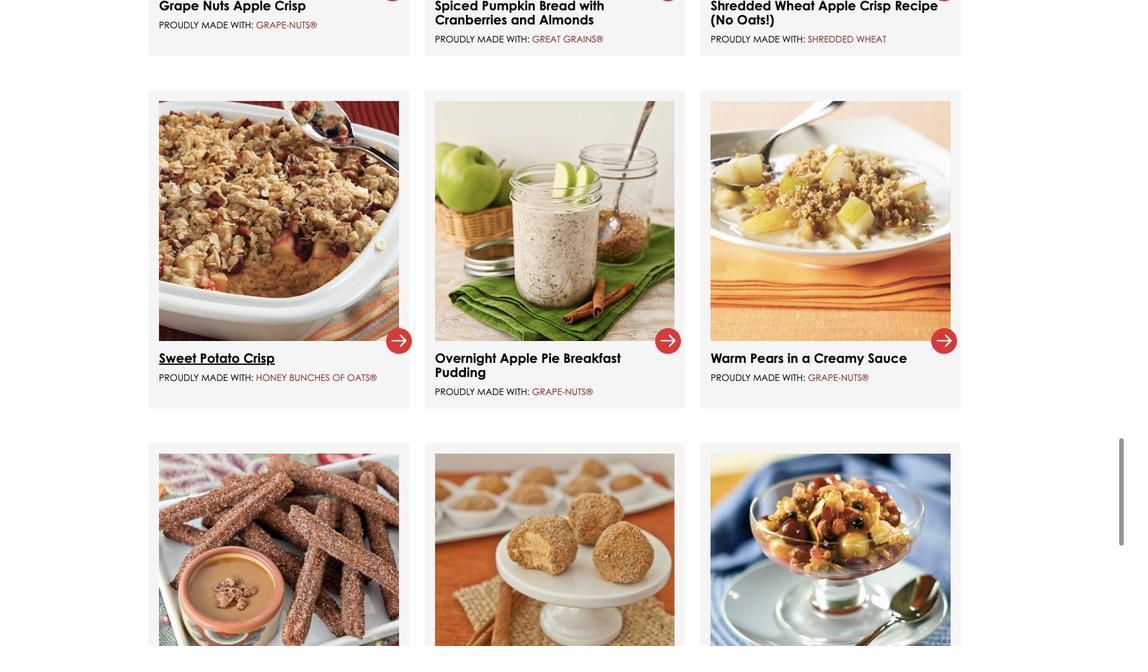 Task type: vqa. For each thing, say whether or not it's contained in the screenshot.


Task type: describe. For each thing, give the bounding box(es) containing it.
nuts® inside "warm pears in a creamy sauce proudly made with: grape-nuts®"
[[841, 372, 869, 383]]

grape nuts warm pears recipe image
[[711, 101, 951, 341]]

grape nuts grape crumble recipe image
[[711, 454, 951, 646]]

with: inside the sweet potato crisp proudly made with: honey bunches of oats®
[[230, 372, 254, 383]]

grape nuts overnight apple pie breakfast pudding recipe image
[[435, 101, 675, 341]]

with: inside the shredded wheat apple crisp recipe (no oats!) proudly made with: shredded wheat
[[783, 34, 806, 45]]

shredded wheat link
[[808, 34, 887, 45]]

crisp inside the shredded wheat apple crisp recipe (no oats!) proudly made with: shredded wheat
[[860, 0, 892, 14]]

1 horizontal spatial shredded
[[808, 34, 854, 45]]

warm pears in a creamy sauce proudly made with: grape-nuts®
[[711, 350, 908, 383]]

great
[[532, 34, 561, 45]]

0 vertical spatial nuts®
[[289, 19, 317, 30]]

pudding
[[435, 364, 486, 380]]

made inside the shredded wheat apple crisp recipe (no oats!) proudly made with: shredded wheat
[[754, 34, 780, 45]]

proudly inside overnight apple pie breakfast pudding proudly made with: grape-nuts®
[[435, 386, 475, 397]]

cranberries
[[435, 12, 507, 28]]

made inside overnight apple pie breakfast pudding proudly made with: grape-nuts®
[[478, 386, 504, 397]]

with: inside "spiced pumpkin bread with cranberries and almonds proudly made with: great grains®"
[[506, 34, 530, 45]]

grape- inside "warm pears in a creamy sauce proudly made with: grape-nuts®"
[[808, 372, 841, 383]]

spiced
[[435, 0, 478, 14]]

bunches
[[289, 372, 330, 383]]

warm pears in a creamy sauce link
[[711, 350, 908, 366]]

1 vertical spatial wheat
[[857, 34, 887, 45]]

with: inside "warm pears in a creamy sauce proudly made with: grape-nuts®"
[[783, 372, 806, 383]]

and
[[511, 12, 536, 28]]

pumpkin
[[482, 0, 536, 14]]

oats®
[[347, 372, 377, 383]]

0 vertical spatial shredded
[[711, 0, 772, 14]]

warm
[[711, 350, 747, 366]]

creamy
[[814, 350, 865, 366]]

cocoa pebbles churros recipe image
[[159, 454, 399, 646]]

apple inside the shredded wheat apple crisp recipe (no oats!) proudly made with: shredded wheat
[[819, 0, 857, 14]]

made inside "warm pears in a creamy sauce proudly made with: grape-nuts®"
[[754, 372, 780, 383]]

spiced pumpkin bread with cranberries and almonds proudly made with: great grains®
[[435, 0, 605, 45]]

almonds
[[539, 12, 594, 28]]

sweet
[[159, 350, 196, 366]]

great grains® link
[[532, 34, 603, 45]]

proudly made with: grape-nuts®
[[159, 19, 317, 30]]

shredded wheat apple crisp recipe (no oats!) link
[[711, 0, 939, 28]]

sweet potato crisp proudly made with: honey bunches of oats®
[[159, 350, 377, 383]]

proudly inside the shredded wheat apple crisp recipe (no oats!) proudly made with: shredded wheat
[[711, 34, 751, 45]]

pie
[[542, 350, 560, 366]]

nuts® inside overnight apple pie breakfast pudding proudly made with: grape-nuts®
[[565, 386, 593, 397]]

crisp inside the sweet potato crisp proudly made with: honey bunches of oats®
[[244, 350, 275, 366]]

0 vertical spatial grape-
[[256, 19, 289, 30]]

honey bunches of oats sweet potato crisp recipe image
[[159, 101, 399, 341]]

made inside "spiced pumpkin bread with cranberries and almonds proudly made with: great grains®"
[[478, 34, 504, 45]]

0 vertical spatial wheat
[[775, 0, 815, 14]]

sweet potato crisp link
[[159, 350, 275, 366]]

in
[[788, 350, 799, 366]]

with: inside overnight apple pie breakfast pudding proudly made with: grape-nuts®
[[506, 386, 530, 397]]



Task type: locate. For each thing, give the bounding box(es) containing it.
0 horizontal spatial wheat
[[775, 0, 815, 14]]

proudly inside "spiced pumpkin bread with cranberries and almonds proudly made with: great grains®"
[[435, 34, 475, 45]]

overnight apple pie breakfast pudding proudly made with: grape-nuts®
[[435, 350, 621, 397]]

(no
[[711, 12, 734, 28]]

grains®
[[563, 34, 603, 45]]

1 vertical spatial grape-nuts® link
[[808, 372, 869, 383]]

grape-nuts® link
[[256, 19, 317, 30], [808, 372, 869, 383], [532, 386, 593, 397]]

honey bunches of oats® link
[[256, 372, 377, 383]]

with:
[[230, 19, 254, 30], [506, 34, 530, 45], [783, 34, 806, 45], [230, 372, 254, 383], [783, 372, 806, 383], [506, 386, 530, 397]]

apple inside overnight apple pie breakfast pudding proudly made with: grape-nuts®
[[500, 350, 538, 366]]

proudly inside the sweet potato crisp proudly made with: honey bunches of oats®
[[159, 372, 199, 383]]

bread
[[539, 0, 576, 14]]

grape-
[[256, 19, 289, 30], [808, 372, 841, 383], [532, 386, 565, 397]]

0 horizontal spatial shredded
[[711, 0, 772, 14]]

wheat down shredded wheat apple crisp recipe (no oats!) link
[[857, 34, 887, 45]]

2 vertical spatial grape-
[[532, 386, 565, 397]]

crisp
[[860, 0, 892, 14], [244, 350, 275, 366]]

1 vertical spatial grape-
[[808, 372, 841, 383]]

1 horizontal spatial apple
[[819, 0, 857, 14]]

crisp left recipe
[[860, 0, 892, 14]]

2 vertical spatial grape-nuts® link
[[532, 386, 593, 397]]

2 horizontal spatial nuts®
[[841, 372, 869, 383]]

apple left pie
[[500, 350, 538, 366]]

1 horizontal spatial crisp
[[860, 0, 892, 14]]

made inside the sweet potato crisp proudly made with: honey bunches of oats®
[[201, 372, 228, 383]]

1 vertical spatial apple
[[500, 350, 538, 366]]

0 vertical spatial crisp
[[860, 0, 892, 14]]

apple
[[819, 0, 857, 14], [500, 350, 538, 366]]

honey
[[256, 372, 287, 383]]

overnight apple pie breakfast pudding link
[[435, 350, 621, 380]]

proudly
[[159, 19, 199, 30], [435, 34, 475, 45], [711, 34, 751, 45], [159, 372, 199, 383], [711, 372, 751, 383], [435, 386, 475, 397]]

crisp up honey
[[244, 350, 275, 366]]

grape-nuts® link for overnight apple pie breakfast pudding
[[532, 386, 593, 397]]

0 vertical spatial grape-nuts® link
[[256, 19, 317, 30]]

proudly inside "warm pears in a creamy sauce proudly made with: grape-nuts®"
[[711, 372, 751, 383]]

grape- inside overnight apple pie breakfast pudding proudly made with: grape-nuts®
[[532, 386, 565, 397]]

1 vertical spatial nuts®
[[841, 372, 869, 383]]

1 vertical spatial shredded
[[808, 34, 854, 45]]

overnight
[[435, 350, 496, 366]]

shredded wheat apple crisp recipe (no oats!) proudly made with: shredded wheat
[[711, 0, 939, 45]]

0 horizontal spatial grape-
[[256, 19, 289, 30]]

2 horizontal spatial grape-nuts® link
[[808, 372, 869, 383]]

wheat right oats!)
[[775, 0, 815, 14]]

0 horizontal spatial apple
[[500, 350, 538, 366]]

grape-nuts® link for warm pears in a creamy sauce
[[808, 372, 869, 383]]

apple up shredded wheat link
[[819, 0, 857, 14]]

recipe
[[895, 0, 939, 14]]

shredded
[[711, 0, 772, 14], [808, 34, 854, 45]]

1 vertical spatial crisp
[[244, 350, 275, 366]]

0 vertical spatial apple
[[819, 0, 857, 14]]

a
[[802, 350, 811, 366]]

1 horizontal spatial nuts®
[[565, 386, 593, 397]]

wheat
[[775, 0, 815, 14], [857, 34, 887, 45]]

of
[[333, 372, 345, 383]]

oats!)
[[737, 12, 775, 28]]

grape nuts pumpkin cheesecake bites recipe image
[[435, 454, 675, 646]]

breakfast
[[564, 350, 621, 366]]

with
[[580, 0, 605, 14]]

0 horizontal spatial grape-nuts® link
[[256, 19, 317, 30]]

2 vertical spatial nuts®
[[565, 386, 593, 397]]

1 horizontal spatial grape-nuts® link
[[532, 386, 593, 397]]

1 horizontal spatial grape-
[[532, 386, 565, 397]]

1 horizontal spatial wheat
[[857, 34, 887, 45]]

2 horizontal spatial grape-
[[808, 372, 841, 383]]

potato
[[200, 350, 240, 366]]

spiced pumpkin bread with cranberries and almonds link
[[435, 0, 605, 28]]

made
[[201, 19, 228, 30], [478, 34, 504, 45], [754, 34, 780, 45], [201, 372, 228, 383], [754, 372, 780, 383], [478, 386, 504, 397]]

pears
[[750, 350, 784, 366]]

0 horizontal spatial nuts®
[[289, 19, 317, 30]]

sauce
[[868, 350, 908, 366]]

nuts®
[[289, 19, 317, 30], [841, 372, 869, 383], [565, 386, 593, 397]]

0 horizontal spatial crisp
[[244, 350, 275, 366]]



